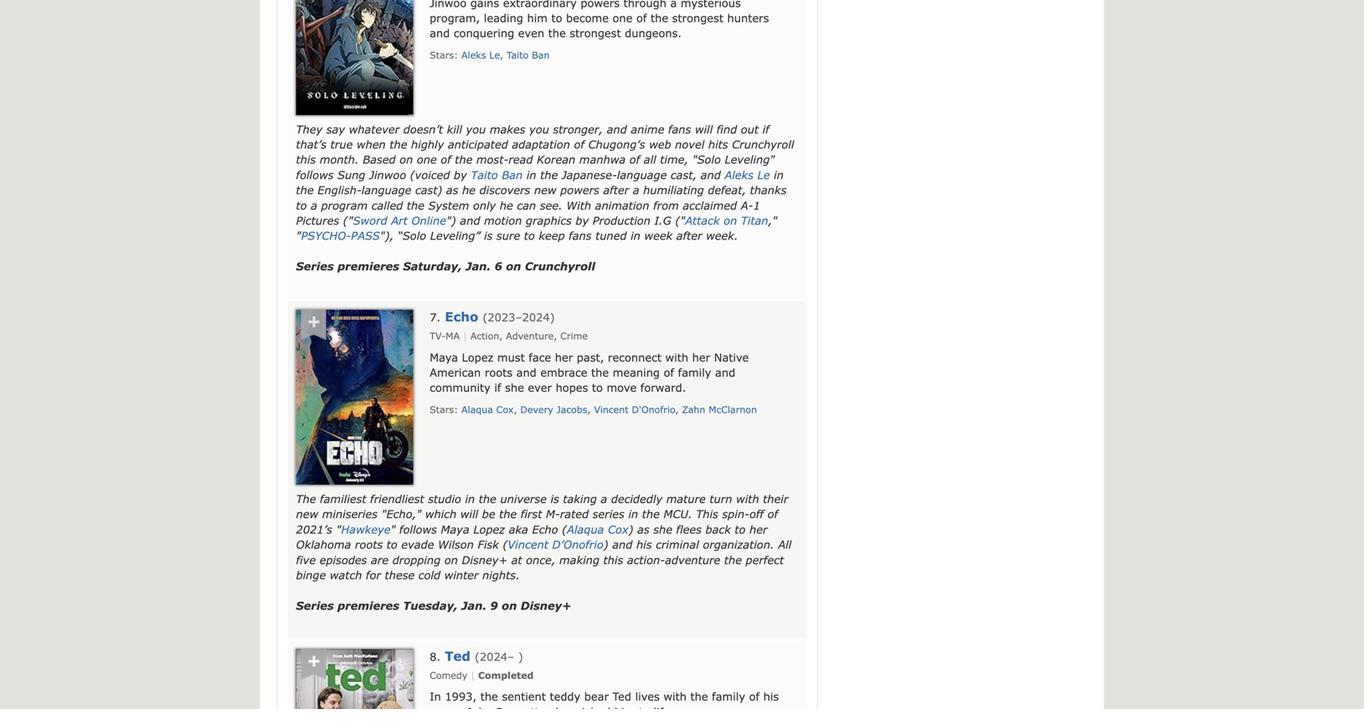 Task type: locate. For each thing, give the bounding box(es) containing it.
1 you from the left
[[466, 123, 486, 136]]

month.
[[320, 153, 359, 166]]

0 vertical spatial this
[[296, 153, 316, 166]]

family right lives
[[712, 690, 745, 703]]

1 horizontal spatial |
[[471, 670, 475, 681]]

vincent
[[594, 404, 629, 415], [508, 538, 548, 551]]

0 vertical spatial new
[[534, 183, 557, 196]]

1 horizontal spatial fans
[[668, 123, 691, 136]]

off
[[750, 508, 764, 521]]

) inside ") and his criminal organization. all five episodes are dropping on disney+ at once, making this action-adventure the perfect binge watch for these cold winter nights."
[[604, 538, 609, 551]]

language down all
[[617, 168, 667, 181]]

0 horizontal spatial echo
[[445, 309, 478, 324]]

0 vertical spatial le
[[489, 49, 500, 61]]

stars: aleks le , taito ban
[[430, 49, 550, 61]]

and up 'chugong's' on the left top
[[607, 123, 627, 136]]

aleks le link down leveling"
[[725, 168, 770, 181]]

0 vertical spatial ted
[[445, 648, 471, 664]]

0 horizontal spatial language
[[362, 183, 411, 196]]

if down must
[[494, 381, 501, 394]]

1 horizontal spatial )
[[604, 538, 609, 551]]

series down psycho-
[[296, 260, 334, 273]]

in inside in the english-language cast) as he discovers new powers after a humiliating defeat, thanks to a program called the system only he can see. with animation from acclaimed a-1 pictures ("
[[774, 168, 784, 181]]

2021's
[[296, 523, 332, 536]]

based
[[363, 153, 396, 166]]

2 (" from the left
[[675, 214, 685, 227]]

disney+ down ") and his criminal organization. all five episodes are dropping on disney+ at once, making this action-adventure the perfect binge watch for these cold winter nights."
[[521, 599, 571, 612]]

after down taito ban in the japanese-language cast, and aleks le
[[603, 183, 629, 196]]

stronger,
[[553, 123, 603, 136]]

of inside in 1993, the sentient teddy bear ted lives with the family of his owner john bennett, who wished him to life.
[[749, 690, 760, 703]]

0 horizontal spatial ted
[[445, 648, 471, 664]]

," "
[[296, 214, 777, 242]]

|
[[463, 330, 467, 342], [471, 670, 475, 681]]

week.
[[706, 229, 738, 242]]

roots down must
[[485, 366, 513, 379]]

" down the miniseries at left bottom
[[336, 523, 341, 536]]

0 horizontal spatial "
[[296, 229, 301, 242]]

family inside "maya lopez must face her past, reconnect with her native american roots and embrace the meaning of family and community if she ever hopes to move forward."
[[678, 366, 711, 379]]

the up pictures
[[296, 183, 314, 196]]

) as she flees back to her oklahoma roots to evade wilson fisk (
[[296, 523, 768, 551]]

| right comedy
[[471, 670, 475, 681]]

binge
[[296, 569, 326, 582]]

sentient
[[502, 690, 546, 703]]

( inside ) as she flees back to her oklahoma roots to evade wilson fisk (
[[503, 538, 508, 551]]

all
[[778, 538, 792, 551]]

1 vertical spatial follows
[[399, 523, 437, 536]]

1 vertical spatial aleks
[[725, 168, 754, 181]]

aleks down leveling"
[[725, 168, 754, 181]]

taito ban link down most-
[[471, 168, 523, 181]]

0 horizontal spatial as
[[446, 183, 458, 196]]

her down off
[[750, 523, 768, 536]]

premieres for saturday,
[[338, 260, 399, 273]]

(" right i.g
[[675, 214, 685, 227]]

2 vertical spatial a
[[601, 492, 607, 505]]

that's
[[296, 138, 327, 151]]

0 horizontal spatial you
[[466, 123, 486, 136]]

series for series premieres saturday, jan. 6 on crunchyroll
[[296, 260, 334, 273]]

in
[[430, 690, 441, 703]]

2 horizontal spatial "
[[391, 523, 396, 536]]

echo image
[[296, 310, 413, 485]]

1 vertical spatial |
[[471, 670, 475, 681]]

lopez down action,
[[462, 351, 494, 364]]

follows down month.
[[296, 168, 334, 181]]

0 vertical spatial after
[[603, 183, 629, 196]]

taito down most-
[[471, 168, 498, 181]]

by right (voiced
[[454, 168, 467, 181]]

0 vertical spatial premieres
[[338, 260, 399, 273]]

will inside the familiest friendliest studio in the universe is taking a decidedly mature turn with their new miniseries "echo," which will be the first m-rated series in the mcu. this spin-off of 2021's "
[[460, 508, 478, 521]]

she
[[505, 381, 524, 394], [653, 523, 672, 536]]

(" down program
[[343, 214, 353, 227]]

wilson
[[438, 538, 474, 551]]

0 vertical spatial a
[[633, 183, 639, 196]]

1 premieres from the top
[[338, 260, 399, 273]]

0 vertical spatial disney+
[[462, 553, 508, 566]]

her up embrace
[[555, 351, 573, 364]]

1 horizontal spatial "
[[336, 523, 341, 536]]

le
[[489, 49, 500, 61], [758, 168, 770, 181]]

the inside ") and his criminal organization. all five episodes are dropping on disney+ at once, making this action-adventure the perfect binge watch for these cold winter nights."
[[724, 553, 742, 566]]

to up pictures
[[296, 199, 307, 212]]

0 horizontal spatial by
[[454, 168, 467, 181]]

d'onofrio
[[552, 538, 604, 551]]

1 series from the top
[[296, 260, 334, 273]]

acclaimed
[[683, 199, 737, 212]]

the up be
[[479, 492, 496, 505]]

,
[[500, 49, 503, 61], [514, 404, 517, 415], [587, 404, 591, 415], [676, 404, 679, 415]]

on up week.
[[724, 214, 737, 227]]

if right out
[[763, 123, 769, 136]]

on inside ") and his criminal organization. all five episodes are dropping on disney+ at once, making this action-adventure the perfect binge watch for these cold winter nights."
[[444, 553, 458, 566]]

1 horizontal spatial aleks le link
[[725, 168, 770, 181]]

"
[[296, 229, 301, 242], [336, 523, 341, 536], [391, 523, 396, 536]]

0 vertical spatial maya
[[430, 351, 458, 364]]

le up makes in the left of the page
[[489, 49, 500, 61]]

0 vertical spatial will
[[695, 123, 713, 136]]

0 vertical spatial language
[[617, 168, 667, 181]]

"),
[[380, 229, 394, 242]]

disney+
[[462, 553, 508, 566], [521, 599, 571, 612]]

1 horizontal spatial vincent
[[594, 404, 629, 415]]

1 vertical spatial his
[[763, 690, 779, 703]]

1 vertical spatial taito
[[471, 168, 498, 181]]

0 vertical spatial )
[[629, 523, 634, 536]]

fans inside the they say whatever doesn't kill you makes you stronger, and anime fans will find out if that's true when the highly anticipated adaptation of chugong's web novel hits crunchyroll this month. based on one of the most-read korean manhwa of all time, "solo leveling" follows sung jinwoo (voiced by
[[668, 123, 691, 136]]

after down attack
[[677, 229, 702, 242]]

as inside in the english-language cast) as he discovers new powers after a humiliating defeat, thanks to a program called the system only he can see. with animation from acclaimed a-1 pictures ("
[[446, 183, 458, 196]]

on
[[400, 153, 413, 166], [724, 214, 737, 227], [506, 260, 521, 273], [444, 553, 458, 566], [502, 599, 517, 612]]

( right fisk
[[503, 538, 508, 551]]

stars: for stars: alaqua cox , devery jacobs , vincent d'onofrio , zahn mcclarnon
[[430, 404, 458, 415]]

a up series
[[601, 492, 607, 505]]

1 vertical spatial taito ban link
[[471, 168, 523, 181]]

0 horizontal spatial if
[[494, 381, 501, 394]]

bennett,
[[496, 705, 543, 709]]

crunchyroll down keep
[[525, 260, 595, 273]]

) for and
[[604, 538, 609, 551]]

1 horizontal spatial taito
[[507, 49, 529, 61]]

crunchyroll inside the they say whatever doesn't kill you makes you stronger, and anime fans will find out if that's true when the highly anticipated adaptation of chugong's web novel hits crunchyroll this month. based on one of the most-read korean manhwa of all time, "solo leveling" follows sung jinwoo (voiced by
[[732, 138, 794, 151]]

new inside in the english-language cast) as he discovers new powers after a humiliating defeat, thanks to a program called the system only he can see. with animation from acclaimed a-1 pictures ("
[[534, 183, 557, 196]]

family up forward.
[[678, 366, 711, 379]]

of inside the familiest friendliest studio in the universe is taking a decidedly mature turn with their new miniseries "echo," which will be the first m-rated series in the mcu. this spin-off of 2021's "
[[768, 508, 778, 521]]

) down decidedly
[[629, 523, 634, 536]]

0 horizontal spatial new
[[296, 508, 318, 521]]

her left 'native'
[[692, 351, 710, 364]]

with up life.
[[664, 690, 687, 703]]

universe
[[500, 492, 547, 505]]

0 horizontal spatial |
[[463, 330, 467, 342]]

her
[[555, 351, 573, 364], [692, 351, 710, 364], [750, 523, 768, 536]]

to up organization.
[[735, 523, 746, 536]]

will up novel
[[695, 123, 713, 136]]

disney+ down fisk
[[462, 553, 508, 566]]

0 horizontal spatial her
[[555, 351, 573, 364]]

fisk
[[478, 538, 499, 551]]

and down 'native'
[[715, 366, 735, 379]]

saturday,
[[403, 260, 462, 273]]

| for echo
[[463, 330, 467, 342]]

1 vertical spatial vincent
[[508, 538, 548, 551]]

1 vertical spatial by
[[576, 214, 589, 227]]

ted image
[[296, 649, 413, 709]]

) up completed on the bottom of page
[[518, 650, 523, 663]]

winter
[[444, 569, 479, 582]]

true
[[330, 138, 353, 151]]

1 vertical spatial series
[[296, 599, 334, 612]]

kill
[[447, 123, 462, 136]]

d'onofrio
[[632, 404, 676, 415]]

these
[[385, 569, 415, 582]]

1 horizontal spatial language
[[617, 168, 667, 181]]

you
[[466, 123, 486, 136], [529, 123, 549, 136]]

to up are
[[387, 538, 398, 551]]

0 vertical spatial family
[[678, 366, 711, 379]]

0 horizontal spatial she
[[505, 381, 524, 394]]

( up vincent d'onofrio
[[562, 523, 567, 536]]

2 click to add to watchlist image from the top
[[298, 649, 330, 681]]

0 horizontal spatial fans
[[569, 229, 592, 242]]

the
[[390, 138, 407, 151], [455, 153, 473, 166], [540, 168, 558, 181], [296, 183, 314, 196], [407, 199, 425, 212], [591, 366, 609, 379], [479, 492, 496, 505], [499, 508, 517, 521], [642, 508, 660, 521], [724, 553, 742, 566], [480, 690, 498, 703], [691, 690, 708, 703]]

1 horizontal spatial crunchyroll
[[732, 138, 794, 151]]

production
[[593, 214, 651, 227]]

leveling"
[[725, 153, 775, 166]]

for
[[366, 569, 381, 582]]

0 vertical spatial jan.
[[466, 260, 491, 273]]

jacobs
[[557, 404, 587, 415]]

with up forward.
[[665, 351, 689, 364]]

1 horizontal spatial new
[[534, 183, 557, 196]]

web
[[649, 138, 671, 151]]

they say whatever doesn't kill you makes you stronger, and anime fans will find out if that's true when the highly anticipated adaptation of chugong's web novel hits crunchyroll this month. based on one of the most-read korean manhwa of all time, "solo leveling" follows sung jinwoo (voiced by
[[296, 123, 794, 181]]

motion
[[484, 214, 522, 227]]

mature
[[666, 492, 706, 505]]

1 vertical spatial she
[[653, 523, 672, 536]]

1 horizontal spatial roots
[[485, 366, 513, 379]]

will left be
[[460, 508, 478, 521]]

the up aka at the bottom left
[[499, 508, 517, 521]]

1 click to add to watchlist image from the top
[[298, 310, 330, 342]]

" inside ," "
[[296, 229, 301, 242]]

the down organization.
[[724, 553, 742, 566]]

organization.
[[703, 538, 774, 551]]

this down the that's
[[296, 153, 316, 166]]

0 horizontal spatial ban
[[502, 168, 523, 181]]

graphics
[[526, 214, 572, 227]]

taito ban link up makes in the left of the page
[[507, 49, 550, 61]]

new inside the familiest friendliest studio in the universe is taking a decidedly mature turn with their new miniseries "echo," which will be the first m-rated series in the mcu. this spin-off of 2021's "
[[296, 508, 318, 521]]

lopez down be
[[473, 523, 505, 536]]

premieres down for
[[338, 599, 399, 612]]

taito ban in the japanese-language cast, and aleks le
[[471, 168, 770, 181]]

will inside the they say whatever doesn't kill you makes you stronger, and anime fans will find out if that's true when the highly anticipated adaptation of chugong's web novel hits crunchyroll this month. based on one of the most-read korean manhwa of all time, "solo leveling" follows sung jinwoo (voiced by
[[695, 123, 713, 136]]

first
[[521, 508, 542, 521]]

stars: up 'kill'
[[430, 49, 458, 61]]

family
[[678, 366, 711, 379], [712, 690, 745, 703]]

0 vertical spatial alaqua
[[461, 404, 493, 415]]

1 horizontal spatial follows
[[399, 523, 437, 536]]

cox down series
[[608, 523, 629, 536]]

new up the see.
[[534, 183, 557, 196]]

language up called
[[362, 183, 411, 196]]

he up only
[[462, 183, 476, 196]]

0 vertical spatial lopez
[[462, 351, 494, 364]]

, left devery
[[514, 404, 517, 415]]

as
[[446, 183, 458, 196], [637, 523, 650, 536]]

1 vertical spatial stars:
[[430, 404, 458, 415]]

nights.
[[482, 569, 520, 582]]

ted up comedy
[[445, 648, 471, 664]]

disney+ inside ") and his criminal organization. all five episodes are dropping on disney+ at once, making this action-adventure the perfect binge watch for these cold winter nights."
[[462, 553, 508, 566]]

a up 'animation' at the top of the page
[[633, 183, 639, 196]]

0 vertical spatial is
[[484, 229, 493, 242]]

1 vertical spatial if
[[494, 381, 501, 394]]

with inside "maya lopez must face her past, reconnect with her native american roots and embrace the meaning of family and community if she ever hopes to move forward."
[[665, 351, 689, 364]]

0 vertical spatial fans
[[668, 123, 691, 136]]

on left one
[[400, 153, 413, 166]]

maya up wilson
[[441, 523, 470, 536]]

thanks
[[750, 183, 787, 196]]

follows inside the they say whatever doesn't kill you makes you stronger, and anime fans will find out if that's true when the highly anticipated adaptation of chugong's web novel hits crunchyroll this month. based on one of the most-read korean manhwa of all time, "solo leveling" follows sung jinwoo (voiced by
[[296, 168, 334, 181]]

echo up ma
[[445, 309, 478, 324]]

are
[[371, 553, 389, 566]]

to inside in the english-language cast) as he discovers new powers after a humiliating defeat, thanks to a program called the system only he can see. with animation from acclaimed a-1 pictures ("
[[296, 199, 307, 212]]

)
[[629, 523, 634, 536], [604, 538, 609, 551], [518, 650, 523, 663]]

see.
[[540, 199, 563, 212]]

in up the thanks
[[774, 168, 784, 181]]

new
[[534, 183, 557, 196], [296, 508, 318, 521]]

making
[[559, 553, 600, 566]]

echo down m-
[[532, 523, 558, 536]]

click to add to watchlist image
[[298, 310, 330, 342], [298, 649, 330, 681]]

friendliest
[[370, 492, 424, 505]]

0 horizontal spatial family
[[678, 366, 711, 379]]

| right ma
[[463, 330, 467, 342]]

ted link
[[445, 648, 471, 664]]

by down with
[[576, 214, 589, 227]]

m-
[[546, 508, 560, 521]]

roots inside ) as she flees back to her oklahoma roots to evade wilson fisk (
[[355, 538, 383, 551]]

1 horizontal spatial this
[[603, 553, 623, 566]]

1 horizontal spatial ban
[[532, 49, 550, 61]]

is left sure
[[484, 229, 493, 242]]

1 horizontal spatial ted
[[613, 690, 631, 703]]

1 horizontal spatial cox
[[608, 523, 629, 536]]

taito up makes in the left of the page
[[507, 49, 529, 61]]

1 horizontal spatial ("
[[675, 214, 685, 227]]

2 series from the top
[[296, 599, 334, 612]]

) inside ) as she flees back to her oklahoma roots to evade wilson fisk (
[[629, 523, 634, 536]]

fans up novel
[[668, 123, 691, 136]]

the down korean
[[540, 168, 558, 181]]

| inside 7. echo (2023–2024) tv-ma | action, adventure, crime
[[463, 330, 467, 342]]

to inside in 1993, the sentient teddy bear ted lives with the family of his owner john bennett, who wished him to life.
[[639, 705, 650, 709]]

1 vertical spatial alaqua cox link
[[567, 523, 629, 536]]

2 premieres from the top
[[338, 599, 399, 612]]

0 horizontal spatial ("
[[343, 214, 353, 227]]

1 stars: from the top
[[430, 49, 458, 61]]

0 vertical spatial |
[[463, 330, 467, 342]]

teddy
[[550, 690, 581, 703]]

aleks up 'kill'
[[461, 49, 486, 61]]

0 vertical spatial echo
[[445, 309, 478, 324]]

which
[[425, 508, 457, 521]]

0 horizontal spatial a
[[311, 199, 317, 212]]

1 vertical spatial new
[[296, 508, 318, 521]]

this left action-
[[603, 553, 623, 566]]

1 vertical spatial will
[[460, 508, 478, 521]]

and
[[607, 123, 627, 136], [701, 168, 721, 181], [460, 214, 480, 227], [516, 366, 537, 379], [715, 366, 735, 379], [612, 538, 633, 551]]

0 horizontal spatial disney+
[[462, 553, 508, 566]]

1 horizontal spatial (
[[562, 523, 567, 536]]

1 horizontal spatial her
[[692, 351, 710, 364]]

crime
[[560, 330, 588, 342]]

rated
[[560, 508, 589, 521]]

0 vertical spatial as
[[446, 183, 458, 196]]

0 horizontal spatial follows
[[296, 168, 334, 181]]

ted inside 8. ted (2024– ) comedy | completed
[[445, 648, 471, 664]]

alaqua down community
[[461, 404, 493, 415]]

in down production
[[631, 229, 641, 242]]

with up off
[[736, 492, 759, 505]]

ted up him
[[613, 690, 631, 703]]

with
[[566, 199, 591, 212]]

) down series
[[604, 538, 609, 551]]

cast,
[[671, 168, 697, 181]]

crunchyroll down out
[[732, 138, 794, 151]]

0 horizontal spatial will
[[460, 508, 478, 521]]

0 vertical spatial alaqua cox link
[[461, 404, 514, 415]]

roots down hawkeye link
[[355, 538, 383, 551]]

1 horizontal spatial will
[[695, 123, 713, 136]]

1 vertical spatial premieres
[[338, 599, 399, 612]]

| inside 8. ted (2024– ) comedy | completed
[[471, 670, 475, 681]]

1 horizontal spatial if
[[763, 123, 769, 136]]

alaqua up d'onofrio
[[567, 523, 604, 536]]

his
[[636, 538, 652, 551], [763, 690, 779, 703]]

(2023–2024)
[[483, 311, 555, 324]]

forward.
[[641, 381, 686, 394]]

program
[[321, 199, 368, 212]]

you up the anticipated
[[466, 123, 486, 136]]

2 horizontal spatial her
[[750, 523, 768, 536]]

stars: down community
[[430, 404, 458, 415]]

completed
[[478, 670, 534, 681]]

vincent down move
[[594, 404, 629, 415]]

"solo
[[398, 229, 426, 242]]

tuned
[[596, 229, 627, 242]]

0 vertical spatial aleks le link
[[461, 49, 500, 61]]

of inside "maya lopez must face her past, reconnect with her native american roots and embrace the meaning of family and community if she ever hopes to move forward."
[[664, 366, 674, 379]]

and right ")
[[460, 214, 480, 227]]

alaqua cox link down community
[[461, 404, 514, 415]]

fans down "sword art online ") and motion graphics by production i.g (" attack on titan" on the top
[[569, 229, 592, 242]]

1 (" from the left
[[343, 214, 353, 227]]

premieres
[[338, 260, 399, 273], [338, 599, 399, 612]]

1 vertical spatial cox
[[608, 523, 629, 536]]

maya up the american
[[430, 351, 458, 364]]

2 stars: from the top
[[430, 404, 458, 415]]

" down pictures
[[296, 229, 301, 242]]

a inside the familiest friendliest studio in the universe is taking a decidedly mature turn with their new miniseries "echo," which will be the first m-rated series in the mcu. this spin-off of 2021's "
[[601, 492, 607, 505]]

with
[[665, 351, 689, 364], [736, 492, 759, 505], [664, 690, 687, 703]]

the down past,
[[591, 366, 609, 379]]

and up action-
[[612, 538, 633, 551]]

0 vertical spatial by
[[454, 168, 467, 181]]

")
[[446, 214, 456, 227]]

1 horizontal spatial he
[[500, 199, 513, 212]]

2 you from the left
[[529, 123, 549, 136]]

1 vertical spatial this
[[603, 553, 623, 566]]

1 vertical spatial le
[[758, 168, 770, 181]]



Task type: describe. For each thing, give the bounding box(es) containing it.
lives
[[635, 690, 660, 703]]

owner
[[430, 705, 463, 709]]

she inside ) as she flees back to her oklahoma roots to evade wilson fisk (
[[653, 523, 672, 536]]

1 vertical spatial fans
[[569, 229, 592, 242]]

1993,
[[445, 690, 477, 703]]

" inside the familiest friendliest studio in the universe is taking a decidedly mature turn with their new miniseries "echo," which will be the first m-rated series in the mcu. this spin-off of 2021's "
[[336, 523, 341, 536]]

most-
[[476, 153, 509, 166]]

0 horizontal spatial alaqua
[[461, 404, 493, 415]]

(2024–
[[475, 650, 514, 663]]

solo leveling image
[[296, 0, 413, 115]]

1 horizontal spatial alaqua cox link
[[567, 523, 629, 536]]

pass
[[351, 229, 380, 242]]

8. ted (2024– ) comedy | completed
[[430, 648, 534, 681]]

and up the ever at the bottom left of page
[[516, 366, 537, 379]]

defeat,
[[708, 183, 746, 196]]

0 vertical spatial he
[[462, 183, 476, 196]]

art
[[391, 214, 408, 227]]

with inside the familiest friendliest studio in the universe is taking a decidedly mature turn with their new miniseries "echo," which will be the first m-rated series in the mcu. this spin-off of 2021's "
[[736, 492, 759, 505]]

by inside the they say whatever doesn't kill you makes you stronger, and anime fans will find out if that's true when the highly anticipated adaptation of chugong's web novel hits crunchyroll this month. based on one of the most-read korean manhwa of all time, "solo leveling" follows sung jinwoo (voiced by
[[454, 168, 467, 181]]

the up john
[[480, 690, 498, 703]]

spin-
[[722, 508, 750, 521]]

system
[[428, 199, 469, 212]]

to inside "maya lopez must face her past, reconnect with her native american roots and embrace the meaning of family and community if she ever hopes to move forward."
[[592, 381, 603, 394]]

, left the zahn
[[676, 404, 679, 415]]

maya lopez must face her past, reconnect with her native american roots and embrace the meaning of family and community if she ever hopes to move forward.
[[430, 351, 749, 394]]

0 horizontal spatial taito
[[471, 168, 498, 181]]

on right 6
[[506, 260, 521, 273]]

perfect
[[746, 553, 784, 566]]

0 horizontal spatial vincent
[[508, 538, 548, 551]]

called
[[372, 199, 403, 212]]

his inside in 1993, the sentient teddy bear ted lives with the family of his owner john bennett, who wished him to life.
[[763, 690, 779, 703]]

on inside the they say whatever doesn't kill you makes you stronger, and anime fans will find out if that's true when the highly anticipated adaptation of chugong's web novel hits crunchyroll this month. based on one of the most-read korean manhwa of all time, "solo leveling" follows sung jinwoo (voiced by
[[400, 153, 413, 166]]

move
[[607, 381, 637, 394]]

hawkeye " follows maya lopez aka echo ( alaqua cox
[[341, 523, 629, 536]]

the down decidedly
[[642, 508, 660, 521]]

(" inside in the english-language cast) as he discovers new powers after a humiliating defeat, thanks to a program called the system only he can see. with animation from acclaimed a-1 pictures ("
[[343, 214, 353, 227]]

in down read
[[527, 168, 536, 181]]

click to add to watchlist image for echo
[[298, 310, 330, 342]]

devery
[[520, 404, 553, 415]]

online
[[411, 214, 446, 227]]

she inside "maya lopez must face her past, reconnect with her native american roots and embrace the meaning of family and community if she ever hopes to move forward."
[[505, 381, 524, 394]]

series premieres saturday, jan. 6 on crunchyroll
[[296, 260, 595, 273]]

animation
[[595, 199, 650, 212]]

must
[[497, 351, 525, 364]]

7. echo (2023–2024) tv-ma | action, adventure, crime
[[430, 309, 588, 342]]

they
[[296, 123, 323, 136]]

action-
[[627, 553, 665, 566]]

and inside ") and his criminal organization. all five episodes are dropping on disney+ at once, making this action-adventure the perfect binge watch for these cold winter nights."
[[612, 538, 633, 551]]

0 vertical spatial vincent
[[594, 404, 629, 415]]

the down the anticipated
[[455, 153, 473, 166]]

0 horizontal spatial le
[[489, 49, 500, 61]]

language inside in the english-language cast) as he discovers new powers after a humiliating defeat, thanks to a program called the system only he can see. with animation from acclaimed a-1 pictures ("
[[362, 183, 411, 196]]

echo link
[[445, 309, 478, 324]]

1 horizontal spatial alaqua
[[567, 523, 604, 536]]

leveling"
[[430, 229, 480, 242]]

the right lives
[[691, 690, 708, 703]]

back
[[706, 523, 731, 536]]

) for as
[[629, 523, 634, 536]]

vincent d'onofrio
[[508, 538, 604, 551]]

jan. for 6
[[466, 260, 491, 273]]

on right 9
[[502, 599, 517, 612]]

mcclarnon
[[709, 404, 757, 415]]

| for ted
[[471, 670, 475, 681]]

time,
[[660, 153, 689, 166]]

the familiest friendliest studio in the universe is taking a decidedly mature turn with their new miniseries "echo," which will be the first m-rated series in the mcu. this spin-off of 2021's "
[[296, 492, 788, 536]]

1 vertical spatial crunchyroll
[[525, 260, 595, 273]]

criminal
[[656, 538, 699, 551]]

makes
[[490, 123, 525, 136]]

watch
[[330, 569, 362, 582]]

if inside "maya lopez must face her past, reconnect with her native american roots and embrace the meaning of family and community if she ever hopes to move forward."
[[494, 381, 501, 394]]

at
[[511, 553, 522, 566]]

(voiced
[[410, 168, 450, 181]]

as inside ) as she flees back to her oklahoma roots to evade wilson fisk (
[[637, 523, 650, 536]]

1 vertical spatial a
[[311, 199, 317, 212]]

novel
[[675, 138, 705, 151]]

" for hawkeye " follows maya lopez aka echo ( alaqua cox
[[391, 523, 396, 536]]

in 1993, the sentient teddy bear ted lives with the family of his owner john bennett, who wished him to life.
[[430, 690, 779, 709]]

1 vertical spatial lopez
[[473, 523, 505, 536]]

premieres for tuesday,
[[338, 599, 399, 612]]

anticipated
[[448, 138, 508, 151]]

0 vertical spatial taito
[[507, 49, 529, 61]]

the inside "maya lopez must face her past, reconnect with her native american roots and embrace the meaning of family and community if she ever hopes to move forward."
[[591, 366, 609, 379]]

all
[[644, 153, 656, 166]]

native
[[714, 351, 749, 364]]

1 vertical spatial disney+
[[521, 599, 571, 612]]

his inside ") and his criminal organization. all five episodes are dropping on disney+ at once, making this action-adventure the perfect binge watch for these cold winter nights."
[[636, 538, 652, 551]]

to right sure
[[524, 229, 535, 242]]

1 horizontal spatial aleks
[[725, 168, 754, 181]]

in right studio at the left bottom
[[465, 492, 475, 505]]

family inside in 1993, the sentient teddy bear ted lives with the family of his owner john bennett, who wished him to life.
[[712, 690, 745, 703]]

stars: for stars: aleks le , taito ban
[[430, 49, 458, 61]]

lopez inside "maya lopez must face her past, reconnect with her native american roots and embrace the meaning of family and community if she ever hopes to move forward."
[[462, 351, 494, 364]]

) and his criminal organization. all five episodes are dropping on disney+ at once, making this action-adventure the perfect binge watch for these cold winter nights.
[[296, 538, 792, 582]]

keep
[[539, 229, 565, 242]]

the down cast)
[[407, 199, 425, 212]]

maya inside "maya lopez must face her past, reconnect with her native american roots and embrace the meaning of family and community if she ever hopes to move forward."
[[430, 351, 458, 364]]

7.
[[430, 311, 441, 324]]

1 vertical spatial echo
[[532, 523, 558, 536]]

aka
[[509, 523, 528, 536]]

is inside the familiest friendliest studio in the universe is taking a decidedly mature turn with their new miniseries "echo," which will be the first m-rated series in the mcu. this spin-off of 2021's "
[[551, 492, 559, 505]]

ever
[[528, 381, 552, 394]]

wished
[[573, 705, 611, 709]]

echo inside 7. echo (2023–2024) tv-ma | action, adventure, crime
[[445, 309, 478, 324]]

0 vertical spatial aleks
[[461, 49, 486, 61]]

attack on titan link
[[685, 214, 768, 227]]

1 horizontal spatial by
[[576, 214, 589, 227]]

0 horizontal spatial aleks le link
[[461, 49, 500, 61]]

series for series premieres tuesday, jan. 9 on disney+
[[296, 599, 334, 612]]

chugong's
[[588, 138, 645, 151]]

action,
[[471, 330, 503, 342]]

1 vertical spatial maya
[[441, 523, 470, 536]]

9
[[490, 599, 498, 612]]

roots inside "maya lopez must face her past, reconnect with her native american roots and embrace the meaning of family and community if she ever hopes to move forward."
[[485, 366, 513, 379]]

psycho-pass link
[[301, 229, 380, 242]]

if inside the they say whatever doesn't kill you makes you stronger, and anime fans will find out if that's true when the highly anticipated adaptation of chugong's web novel hits crunchyroll this month. based on one of the most-read korean manhwa of all time, "solo leveling" follows sung jinwoo (voiced by
[[763, 123, 769, 136]]

oklahoma
[[296, 538, 351, 551]]

miniseries
[[322, 508, 378, 521]]

five
[[296, 553, 316, 566]]

this inside the they say whatever doesn't kill you makes you stronger, and anime fans will find out if that's true when the highly anticipated adaptation of chugong's web novel hits crunchyroll this month. based on one of the most-read korean manhwa of all time, "solo leveling" follows sung jinwoo (voiced by
[[296, 153, 316, 166]]

1 vertical spatial he
[[500, 199, 513, 212]]

this inside ") and his criminal organization. all five episodes are dropping on disney+ at once, making this action-adventure the perfect binge watch for these cold winter nights."
[[603, 553, 623, 566]]

i.g
[[654, 214, 671, 227]]

0 vertical spatial ban
[[532, 49, 550, 61]]

" for ," "
[[296, 229, 301, 242]]

1 vertical spatial after
[[677, 229, 702, 242]]

her inside ) as she flees back to her oklahoma roots to evade wilson fisk (
[[750, 523, 768, 536]]

read
[[509, 153, 533, 166]]

0 horizontal spatial alaqua cox link
[[461, 404, 514, 415]]

jinwoo
[[369, 168, 406, 181]]

anime
[[631, 123, 664, 136]]

comedy
[[430, 670, 468, 681]]

series premieres tuesday, jan. 9 on disney+
[[296, 599, 571, 612]]

out
[[741, 123, 759, 136]]

ted inside in 1993, the sentient teddy bear ted lives with the family of his owner john bennett, who wished him to life.
[[613, 690, 631, 703]]

with inside in 1993, the sentient teddy bear ted lives with the family of his owner john bennett, who wished him to life.
[[664, 690, 687, 703]]

adventure
[[665, 553, 721, 566]]

) inside 8. ted (2024– ) comedy | completed
[[518, 650, 523, 663]]

0 vertical spatial (
[[562, 523, 567, 536]]

vincent d'onofrio link
[[594, 404, 676, 415]]

in down decidedly
[[628, 508, 638, 521]]

click to add to watchlist image for ted
[[298, 649, 330, 681]]

0 vertical spatial taito ban link
[[507, 49, 550, 61]]

and down "solo
[[701, 168, 721, 181]]

and inside the they say whatever doesn't kill you makes you stronger, and anime fans will find out if that's true when the highly anticipated adaptation of chugong's web novel hits crunchyroll this month. based on one of the most-read korean manhwa of all time, "solo leveling" follows sung jinwoo (voiced by
[[607, 123, 627, 136]]

jan. for 9
[[462, 599, 487, 612]]

after inside in the english-language cast) as he discovers new powers after a humiliating defeat, thanks to a program called the system only he can see. with animation from acclaimed a-1 pictures ("
[[603, 183, 629, 196]]

reconnect
[[608, 351, 662, 364]]

korean
[[537, 153, 576, 166]]

titan
[[741, 214, 768, 227]]

cold
[[418, 569, 441, 582]]

evade
[[401, 538, 434, 551]]

taking
[[563, 492, 597, 505]]

zahn
[[682, 404, 705, 415]]

sure
[[497, 229, 520, 242]]

the up based
[[390, 138, 407, 151]]

who
[[547, 705, 569, 709]]

say
[[326, 123, 345, 136]]

embrace
[[540, 366, 587, 379]]

adaptation
[[512, 138, 570, 151]]

bear
[[584, 690, 609, 703]]

attack
[[685, 214, 720, 227]]

dropping
[[392, 553, 441, 566]]

0 horizontal spatial cox
[[496, 404, 514, 415]]

, down hopes
[[587, 404, 591, 415]]

, up makes in the left of the page
[[500, 49, 503, 61]]

2 horizontal spatial a
[[633, 183, 639, 196]]

face
[[529, 351, 551, 364]]

0 horizontal spatial is
[[484, 229, 493, 242]]



Task type: vqa. For each thing, say whether or not it's contained in the screenshot.
rightmost See The List button
no



